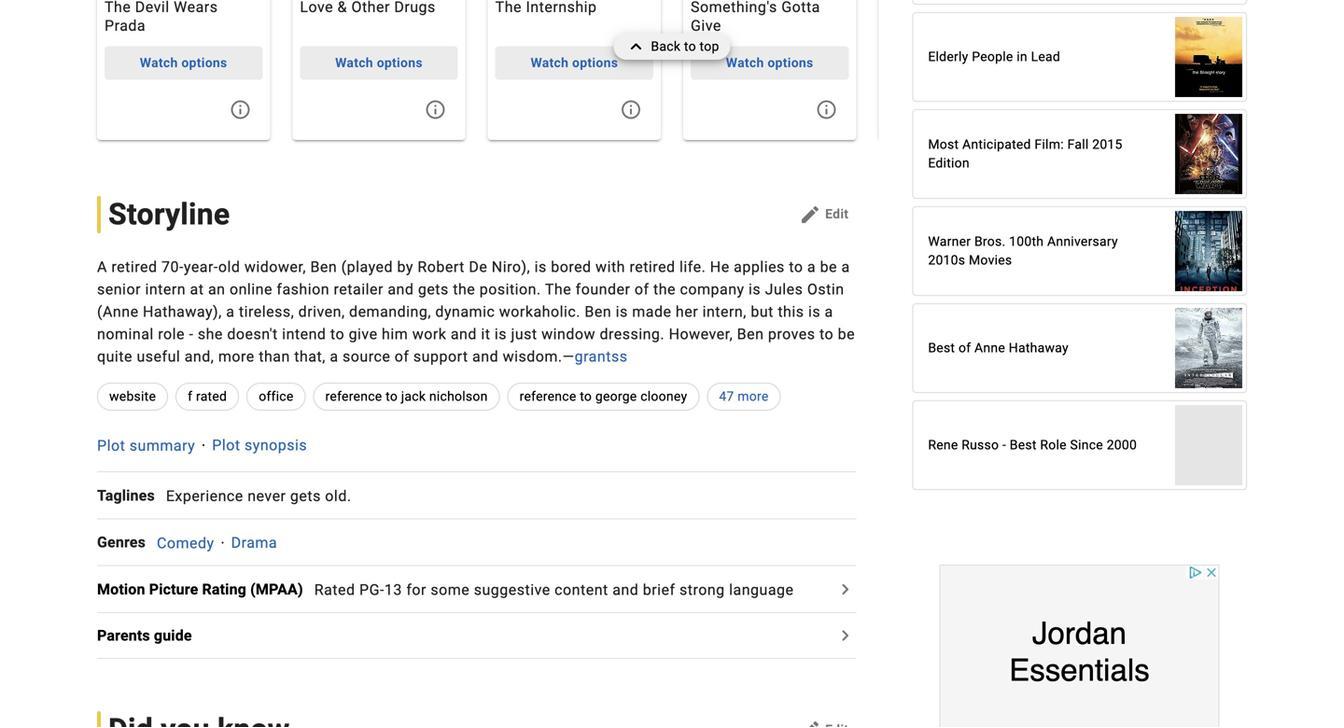 Task type: describe. For each thing, give the bounding box(es) containing it.
2 the from the left
[[653, 280, 676, 298]]

give
[[691, 17, 722, 34]]

2 watch options button from the left
[[300, 46, 458, 80]]

more about this image for watch options button within the devil wears prada group
[[229, 98, 251, 121]]

workaholic.
[[499, 303, 581, 321]]

taglines
[[97, 487, 155, 504]]

edit image
[[799, 203, 822, 226]]

suggestive
[[474, 581, 550, 599]]

source
[[343, 348, 391, 365]]

1 the from the left
[[453, 280, 475, 298]]

just
[[511, 325, 537, 343]]

a
[[97, 258, 107, 276]]

more about this image for second watch options button from right
[[620, 98, 642, 121]]

fashion
[[277, 280, 330, 298]]

work
[[412, 325, 447, 343]]

guide
[[154, 627, 192, 645]]

1 horizontal spatial best
[[1010, 437, 1037, 453]]

anne
[[975, 340, 1005, 356]]

and,
[[185, 348, 214, 365]]

reference to george clooney
[[520, 389, 687, 404]]

watch options button inside the devil wears prada group
[[105, 46, 263, 80]]

brief
[[643, 581, 675, 599]]

certificate: see all image
[[834, 578, 856, 601]]

0 horizontal spatial gets
[[290, 487, 321, 505]]

most anticipated film: fall 2015 edition link
[[913, 104, 1246, 204]]

jules
[[765, 280, 803, 298]]

the devil wears prada group
[[97, 0, 270, 140]]

intern,
[[703, 303, 747, 321]]

storyline
[[108, 197, 230, 232]]

plot for plot summary
[[97, 437, 125, 454]]

window
[[542, 325, 596, 343]]

0 vertical spatial ben
[[310, 258, 337, 276]]

edition
[[928, 155, 970, 171]]

2 horizontal spatial of
[[959, 340, 971, 356]]

position.
[[480, 280, 541, 298]]

advertisement region
[[940, 565, 1220, 727]]

1 vertical spatial -
[[1003, 437, 1006, 453]]

more about this image for 2nd watch options button from the left
[[424, 98, 447, 121]]

1 retired from the left
[[111, 258, 157, 276]]

watch for watch options button within the devil wears prada group
[[140, 55, 178, 70]]

matthew mcconaughey in interstellar (2014) image
[[1175, 298, 1242, 398]]

47 more button
[[707, 383, 781, 411]]

2 retired from the left
[[630, 258, 675, 276]]

old
[[218, 258, 240, 276]]

wisdom.
[[503, 348, 563, 365]]

genres
[[97, 534, 146, 551]]

reference to george clooney button
[[507, 383, 700, 411]]

edit image
[[799, 719, 822, 727]]

options for second watch options button from right's more about this icon
[[572, 55, 618, 70]]

is down 'applies'
[[749, 280, 761, 298]]

gotta
[[782, 0, 820, 16]]

elderly
[[928, 49, 969, 64]]

plot synopsis
[[212, 437, 307, 454]]

reference to jack nicholson button
[[313, 383, 500, 411]]

0 vertical spatial best
[[928, 340, 955, 356]]

watch for watch options button in the something's gotta give "group"
[[726, 55, 764, 70]]

is right 'it'
[[495, 325, 507, 343]]

bros.
[[975, 234, 1006, 249]]

motion picture rating (mpaa) button
[[97, 578, 314, 601]]

the devil wears prada
[[105, 0, 218, 34]]

70-
[[161, 258, 184, 276]]

1 horizontal spatial of
[[635, 280, 649, 298]]

watch for second watch options button from right
[[531, 55, 569, 70]]

1 vertical spatial ben
[[585, 303, 612, 321]]

leonardo dicaprio in inception (2010) image
[[1175, 201, 1242, 301]]

3 watch options button from the left
[[495, 46, 653, 80]]

rene russo - best role since 2000
[[928, 437, 1137, 453]]

top
[[700, 39, 719, 54]]

parents guide
[[97, 627, 192, 645]]

robert
[[418, 258, 465, 276]]

she
[[198, 325, 223, 343]]

anniversary
[[1047, 234, 1118, 249]]

—
[[563, 348, 575, 365]]

this
[[778, 303, 804, 321]]

demanding,
[[349, 303, 431, 321]]

proves
[[768, 325, 815, 343]]

plot synopsis button
[[212, 437, 307, 454]]

with
[[596, 258, 625, 276]]

2 vertical spatial ben
[[737, 325, 764, 343]]

plot for plot synopsis
[[212, 437, 240, 454]]

devil
[[135, 0, 170, 16]]

warner bros. 100th anniversary 2010s movies
[[928, 234, 1118, 268]]

role
[[158, 325, 185, 343]]

(played
[[341, 258, 393, 276]]

0 vertical spatial be
[[820, 258, 837, 276]]

tireless,
[[239, 303, 294, 321]]

grantss button
[[575, 348, 628, 365]]

options for 2nd watch options button from the left more about this icon
[[377, 55, 423, 70]]

reference for reference to george clooney
[[520, 389, 576, 404]]

niro),
[[492, 258, 530, 276]]

watch options for watch options button in the something's gotta give "group"
[[726, 55, 814, 70]]

back
[[651, 39, 681, 54]]

2015
[[1092, 137, 1123, 152]]

experience
[[166, 487, 243, 505]]

options for more about this icon inside the devil wears prada group
[[181, 55, 227, 70]]

since
[[1070, 437, 1103, 453]]

content
[[555, 581, 608, 599]]

people
[[972, 49, 1013, 64]]

richard farnsworth in the straight story (1999) image
[[1175, 7, 1242, 107]]

watch options for 2nd watch options button from the left
[[335, 55, 423, 70]]

watch options for watch options button within the devil wears prada group
[[140, 55, 227, 70]]

hathaway
[[1009, 340, 1069, 356]]

to up jules
[[789, 258, 803, 276]]

1 vertical spatial be
[[838, 325, 855, 343]]

2010s
[[928, 252, 965, 268]]

0 horizontal spatial of
[[395, 348, 409, 365]]

rene russo - best role since 2000 link
[[913, 401, 1246, 489]]

lead
[[1031, 49, 1061, 64]]

old.
[[325, 487, 352, 505]]

doesn't
[[227, 325, 278, 343]]

intern
[[145, 280, 186, 298]]

george
[[595, 389, 637, 404]]

comedy button
[[157, 534, 214, 552]]



Task type: locate. For each thing, give the bounding box(es) containing it.
4 watch from the left
[[726, 55, 764, 70]]

4 watch options from the left
[[726, 55, 814, 70]]

best left role at bottom right
[[1010, 437, 1037, 453]]

the inside the a retired 70-year-old widower, ben (played by robert de niro), is bored with retired life. he applies to a be a senior intern at an online fashion retailer and gets the position. the founder of the company is jules ostin (anne hathaway), a tireless, driven, demanding, dynamic workaholic. ben is made her intern, but this is a nominal role - she doesn't intend to give him work and it is just window dressing. however, ben proves to be quite useful and, more than that, a source of support and wisdom.
[[545, 280, 572, 298]]

0 horizontal spatial -
[[189, 325, 194, 343]]

wears
[[174, 0, 218, 16]]

watch options
[[140, 55, 227, 70], [335, 55, 423, 70], [531, 55, 618, 70], [726, 55, 814, 70]]

to left top
[[684, 39, 696, 54]]

founder
[[576, 280, 631, 298]]

1 horizontal spatial retired
[[630, 258, 675, 276]]

to left george
[[580, 389, 592, 404]]

plot summary
[[97, 437, 195, 454]]

0 horizontal spatial watch options group
[[292, 0, 466, 140]]

0 vertical spatial more
[[218, 348, 255, 365]]

- inside the a retired 70-year-old widower, ben (played by robert de niro), is bored with retired life. he applies to a be a senior intern at an online fashion retailer and gets the position. the founder of the company is jules ostin (anne hathaway), a tireless, driven, demanding, dynamic workaholic. ben is made her intern, but this is a nominal role - she doesn't intend to give him work and it is just window dressing. however, ben proves to be quite useful and, more than that, a source of support and wisdom.
[[189, 325, 194, 343]]

life.
[[680, 258, 706, 276]]

0 horizontal spatial retired
[[111, 258, 157, 276]]

ben
[[310, 258, 337, 276], [585, 303, 612, 321], [737, 325, 764, 343]]

more
[[218, 348, 255, 365], [738, 389, 769, 404]]

1 watch options button from the left
[[105, 46, 263, 80]]

motion
[[97, 581, 145, 598]]

3 options from the left
[[572, 55, 618, 70]]

1 horizontal spatial plot
[[212, 437, 240, 454]]

watch options button
[[105, 46, 263, 80], [300, 46, 458, 80], [495, 46, 653, 80], [691, 46, 849, 80]]

1 watch from the left
[[140, 55, 178, 70]]

something's
[[691, 0, 777, 16]]

pg-
[[359, 581, 385, 599]]

0 horizontal spatial plot
[[97, 437, 125, 454]]

picture
[[149, 581, 198, 598]]

— grantss
[[563, 348, 628, 365]]

never
[[248, 487, 286, 505]]

retailer
[[334, 280, 384, 298]]

jack
[[401, 389, 426, 404]]

3 watch from the left
[[531, 55, 569, 70]]

the up prada
[[105, 0, 131, 16]]

3 watch options from the left
[[531, 55, 618, 70]]

plot summary button
[[97, 437, 195, 454]]

ben down founder
[[585, 303, 612, 321]]

her
[[676, 303, 698, 321]]

47 more
[[719, 389, 769, 404]]

more about this image for watch options button in the something's gotta give "group"
[[815, 98, 838, 121]]

f rated
[[188, 389, 227, 404]]

- right russo
[[1003, 437, 1006, 453]]

role
[[1040, 437, 1067, 453]]

0 horizontal spatial more
[[218, 348, 255, 365]]

1 vertical spatial the
[[545, 280, 572, 298]]

47
[[719, 389, 734, 404]]

back to top
[[651, 39, 719, 54]]

and left 'it'
[[451, 325, 477, 343]]

f
[[188, 389, 193, 404]]

at
[[190, 280, 204, 298]]

film:
[[1035, 137, 1064, 152]]

gets inside the a retired 70-year-old widower, ben (played by robert de niro), is bored with retired life. he applies to a be a senior intern at an online fashion retailer and gets the position. the founder of the company is jules ostin (anne hathaway), a tireless, driven, demanding, dynamic workaholic. ben is made her intern, but this is a nominal role - she doesn't intend to give him work and it is just window dressing. however, ben proves to be quite useful and, more than that, a source of support and wisdom.
[[418, 280, 449, 298]]

rating
[[202, 581, 246, 598]]

0 vertical spatial gets
[[418, 280, 449, 298]]

gets left old.
[[290, 487, 321, 505]]

gets
[[418, 280, 449, 298], [290, 487, 321, 505]]

13
[[385, 581, 402, 599]]

1 options from the left
[[181, 55, 227, 70]]

something's gotta give group
[[683, 0, 856, 140]]

however,
[[669, 325, 733, 343]]

2 options from the left
[[377, 55, 423, 70]]

plot left synopsis
[[212, 437, 240, 454]]

watch options inside something's gotta give "group"
[[726, 55, 814, 70]]

harrison ford, anthony daniels, carrie fisher, kenny baker, michael giacchino, peter mayhew, nigel godrich, oscar isaac, brian herring, lupita nyong'o, dave chapman, adam driver, gwendoline christie, john boyega, and daisy ridley in star wars: episode vii - the force awakens (2015) image
[[1175, 104, 1242, 204]]

more inside 47 more button
[[738, 389, 769, 404]]

of left anne
[[959, 340, 971, 356]]

than
[[259, 348, 290, 365]]

2 watch options from the left
[[335, 55, 423, 70]]

watch inside something's gotta give "group"
[[726, 55, 764, 70]]

retired left life.
[[630, 258, 675, 276]]

retired up senior
[[111, 258, 157, 276]]

2 horizontal spatial ben
[[737, 325, 764, 343]]

made
[[632, 303, 672, 321]]

senior
[[97, 280, 141, 298]]

parents
[[97, 627, 150, 645]]

reference for reference to jack nicholson
[[325, 389, 382, 404]]

be
[[820, 258, 837, 276], [838, 325, 855, 343]]

a
[[807, 258, 816, 276], [842, 258, 850, 276], [226, 303, 235, 321], [825, 303, 833, 321], [330, 348, 338, 365]]

options inside the devil wears prada group
[[181, 55, 227, 70]]

1 horizontal spatial ben
[[585, 303, 612, 321]]

watch for 2nd watch options button from the left
[[335, 55, 373, 70]]

(mpaa)
[[250, 581, 303, 598]]

2 watch from the left
[[335, 55, 373, 70]]

more down the doesn't
[[218, 348, 255, 365]]

0 horizontal spatial best
[[928, 340, 955, 356]]

fall
[[1068, 137, 1089, 152]]

back to top button
[[614, 34, 731, 60]]

support
[[413, 348, 468, 365]]

(anne
[[97, 303, 139, 321]]

some
[[431, 581, 470, 599]]

more right 47
[[738, 389, 769, 404]]

to right proves
[[820, 325, 834, 343]]

rated pg-13 for some suggestive content and brief strong language
[[314, 581, 794, 599]]

0 vertical spatial -
[[189, 325, 194, 343]]

elderly people in lead
[[928, 49, 1061, 64]]

reference down wisdom.
[[520, 389, 576, 404]]

more about this image
[[229, 98, 251, 121], [424, 98, 447, 121], [620, 98, 642, 121], [815, 98, 838, 121]]

and down by
[[388, 280, 414, 298]]

movies
[[969, 252, 1012, 268]]

1 reference from the left
[[325, 389, 382, 404]]

of up made
[[635, 280, 649, 298]]

de
[[469, 258, 488, 276]]

0 horizontal spatial ben
[[310, 258, 337, 276]]

and left brief
[[613, 581, 639, 599]]

bored
[[551, 258, 591, 276]]

prada
[[105, 17, 146, 34]]

the up dynamic
[[453, 280, 475, 298]]

intend
[[282, 325, 326, 343]]

100th
[[1009, 234, 1044, 249]]

best of anne hathaway
[[928, 340, 1069, 356]]

comedy
[[157, 534, 214, 552]]

1 horizontal spatial watch options group
[[488, 0, 661, 140]]

1 horizontal spatial the
[[545, 280, 572, 298]]

0 horizontal spatial reference
[[325, 389, 382, 404]]

nominal
[[97, 325, 154, 343]]

edit
[[825, 207, 849, 222]]

to left jack at the bottom of page
[[386, 389, 398, 404]]

is up dressing.
[[616, 303, 628, 321]]

options inside something's gotta give "group"
[[768, 55, 814, 70]]

reference down source
[[325, 389, 382, 404]]

0 vertical spatial the
[[105, 0, 131, 16]]

widower,
[[244, 258, 306, 276]]

1 watch options from the left
[[140, 55, 227, 70]]

expand less image
[[625, 34, 651, 60]]

1 vertical spatial best
[[1010, 437, 1037, 453]]

1 horizontal spatial the
[[653, 280, 676, 298]]

watch options inside the devil wears prada group
[[140, 55, 227, 70]]

ben down 'but'
[[737, 325, 764, 343]]

ben up fashion
[[310, 258, 337, 276]]

him
[[382, 325, 408, 343]]

best left anne
[[928, 340, 955, 356]]

watch options for second watch options button from right
[[531, 55, 618, 70]]

the down bored
[[545, 280, 572, 298]]

of down "him"
[[395, 348, 409, 365]]

dressing.
[[600, 325, 665, 343]]

watch options group
[[292, 0, 466, 140], [488, 0, 661, 140]]

1 horizontal spatial gets
[[418, 280, 449, 298]]

watch inside the devil wears prada group
[[140, 55, 178, 70]]

4 options from the left
[[768, 55, 814, 70]]

year-
[[184, 258, 218, 276]]

parents guide: see all image
[[834, 625, 856, 647]]

warner
[[928, 234, 971, 249]]

more about this image inside the devil wears prada group
[[229, 98, 251, 121]]

reference
[[325, 389, 382, 404], [520, 389, 576, 404]]

4 watch options button from the left
[[691, 46, 849, 80]]

by
[[397, 258, 414, 276]]

gets down robert
[[418, 280, 449, 298]]

website
[[109, 389, 156, 404]]

is right niro),
[[535, 258, 547, 276]]

and down 'it'
[[472, 348, 499, 365]]

1 vertical spatial more
[[738, 389, 769, 404]]

1 horizontal spatial -
[[1003, 437, 1006, 453]]

more inside the a retired 70-year-old widower, ben (played by robert de niro), is bored with retired life. he applies to a be a senior intern at an online fashion retailer and gets the position. the founder of the company is jules ostin (anne hathaway), a tireless, driven, demanding, dynamic workaholic. ben is made her intern, but this is a nominal role - she doesn't intend to give him work and it is just window dressing. however, ben proves to be quite useful and, more than that, a source of support and wisdom.
[[218, 348, 255, 365]]

rated
[[196, 389, 227, 404]]

1 more about this image from the left
[[229, 98, 251, 121]]

0 horizontal spatial the
[[105, 0, 131, 16]]

options
[[181, 55, 227, 70], [377, 55, 423, 70], [572, 55, 618, 70], [768, 55, 814, 70]]

options for more about this icon within the something's gotta give "group"
[[768, 55, 814, 70]]

more about this image inside something's gotta give "group"
[[815, 98, 838, 121]]

applies
[[734, 258, 785, 276]]

1 plot from the left
[[97, 437, 125, 454]]

the up made
[[653, 280, 676, 298]]

be down ostin
[[838, 325, 855, 343]]

2 plot from the left
[[212, 437, 240, 454]]

1 vertical spatial gets
[[290, 487, 321, 505]]

rene
[[928, 437, 958, 453]]

0 horizontal spatial the
[[453, 280, 475, 298]]

plot left summary
[[97, 437, 125, 454]]

motion picture rating (mpaa)
[[97, 581, 303, 598]]

driven,
[[298, 303, 345, 321]]

to left give
[[330, 325, 345, 343]]

warner bros. 100th anniversary 2010s movies link
[[913, 201, 1246, 301]]

2 watch options group from the left
[[488, 0, 661, 140]]

3 more about this image from the left
[[620, 98, 642, 121]]

the inside the devil wears prada
[[105, 0, 131, 16]]

grantss
[[575, 348, 628, 365]]

1 watch options group from the left
[[292, 0, 466, 140]]

is right this
[[808, 303, 821, 321]]

1 horizontal spatial more
[[738, 389, 769, 404]]

4 more about this image from the left
[[815, 98, 838, 121]]

he
[[710, 258, 730, 276]]

2 more about this image from the left
[[424, 98, 447, 121]]

quite
[[97, 348, 133, 365]]

be up ostin
[[820, 258, 837, 276]]

2 reference from the left
[[520, 389, 576, 404]]

1 horizontal spatial reference
[[520, 389, 576, 404]]

f rated button
[[176, 383, 239, 411]]

clooney
[[641, 389, 687, 404]]

give
[[349, 325, 378, 343]]

watch options button inside something's gotta give "group"
[[691, 46, 849, 80]]

- left she
[[189, 325, 194, 343]]

synopsis
[[245, 437, 307, 454]]



Task type: vqa. For each thing, say whether or not it's contained in the screenshot.
(Milmore)
no



